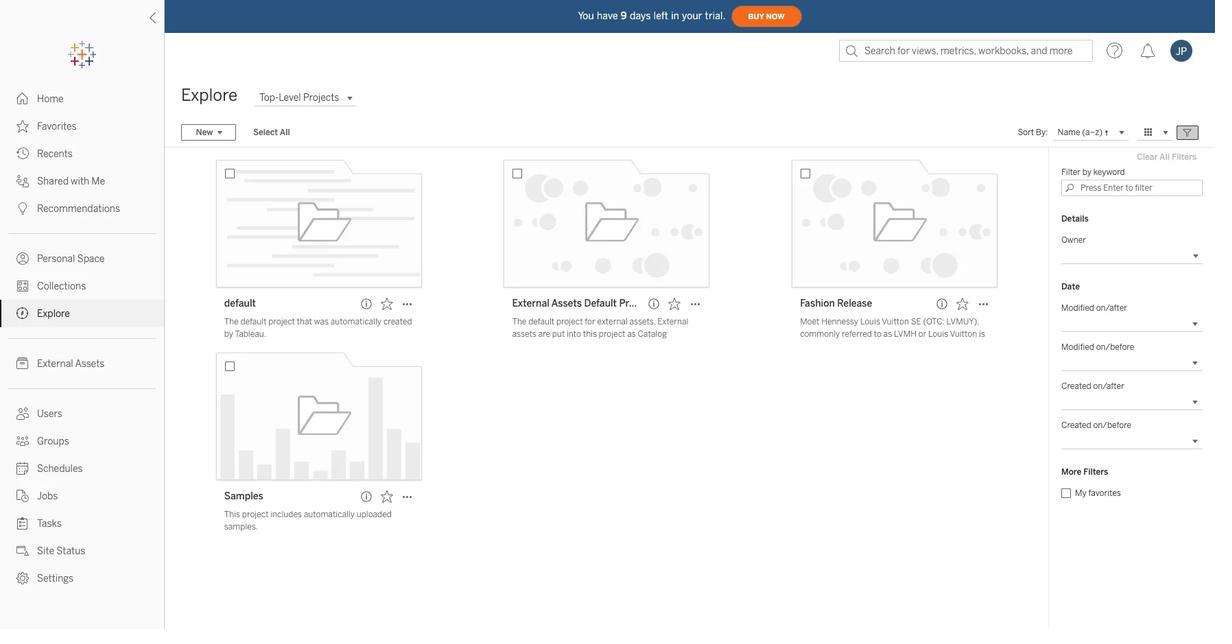 Task type: vqa. For each thing, say whether or not it's contained in the screenshot.
tags associated with Food Insecure (% of pop)
no



Task type: describe. For each thing, give the bounding box(es) containing it.
select all button
[[244, 124, 299, 141]]

top-level projects
[[259, 92, 339, 104]]

external assets default project
[[512, 298, 652, 310]]

all for clear
[[1160, 152, 1170, 162]]

assets for external assets
[[75, 358, 105, 370]]

sort
[[1018, 128, 1034, 137]]

by text only_f5he34f image for users
[[16, 408, 29, 420]]

fashion release
[[800, 298, 872, 310]]

main navigation. press the up and down arrow keys to access links. element
[[0, 85, 164, 592]]

that
[[297, 317, 312, 327]]

left
[[654, 10, 669, 22]]

owner
[[1062, 235, 1086, 245]]

sort by:
[[1018, 128, 1048, 137]]

external inside the default project for external assets. external assets are put into this project as catalog discovers them.
[[658, 317, 689, 327]]

by text only_f5he34f image for schedules
[[16, 463, 29, 475]]

recents link
[[0, 140, 164, 167]]

as
[[627, 329, 636, 339]]

into
[[567, 329, 581, 339]]

more
[[1062, 467, 1082, 477]]

you have 9 days left in your trial.
[[578, 10, 726, 22]]

navigation panel element
[[0, 41, 164, 592]]

by text only_f5he34f image for favorites
[[16, 120, 29, 132]]

select all
[[253, 128, 290, 137]]

collections link
[[0, 272, 164, 300]]

assets.
[[630, 317, 656, 327]]

modified for modified on/before
[[1062, 342, 1095, 352]]

users link
[[0, 400, 164, 428]]

Modified on/after text field
[[1062, 316, 1203, 332]]

project inside the default project that was automatically created by tableau.
[[269, 317, 295, 327]]

now
[[766, 12, 785, 21]]

on/after for created on/after
[[1094, 382, 1125, 391]]

site status link
[[0, 537, 164, 565]]

samples image
[[216, 353, 422, 480]]

jobs link
[[0, 482, 164, 510]]

settings
[[37, 573, 74, 585]]

them.
[[550, 342, 572, 351]]

explore link
[[0, 300, 164, 327]]

9
[[621, 10, 627, 22]]

your
[[682, 10, 702, 22]]

in
[[671, 10, 679, 22]]

on/before for created on/before
[[1094, 421, 1132, 430]]

(a–z)
[[1082, 127, 1103, 137]]

samples.
[[224, 522, 258, 532]]

the default project for external assets. external assets are put into this project as catalog discovers them.
[[512, 317, 689, 351]]

by text only_f5he34f image for site status
[[16, 545, 29, 557]]

project
[[619, 298, 652, 310]]

all for select
[[280, 128, 290, 137]]

tasks link
[[0, 510, 164, 537]]

Modified on/before text field
[[1062, 355, 1203, 371]]

explore inside "link"
[[37, 308, 70, 320]]

site
[[37, 546, 54, 557]]

projects
[[303, 92, 339, 104]]

uploaded
[[357, 510, 392, 520]]

0 vertical spatial by
[[1083, 167, 1092, 177]]

personal space link
[[0, 245, 164, 272]]

discovers
[[512, 342, 548, 351]]

clear all filters
[[1137, 152, 1197, 162]]

favorites link
[[0, 113, 164, 140]]

my
[[1075, 489, 1087, 498]]

external assets link
[[0, 350, 164, 377]]

recommendations
[[37, 203, 120, 215]]

created for created on/before
[[1062, 421, 1092, 430]]

Created on/before text field
[[1062, 433, 1203, 450]]

modified on/after
[[1062, 303, 1128, 313]]

name (a–z) button
[[1052, 124, 1129, 141]]

groups link
[[0, 428, 164, 455]]

new
[[196, 128, 213, 137]]

Search for views, metrics, workbooks, and more text field
[[839, 40, 1093, 62]]

select
[[253, 128, 278, 137]]

by text only_f5he34f image for recents
[[16, 148, 29, 160]]

this
[[224, 510, 240, 520]]

tableau.
[[235, 329, 266, 339]]

external for external assets default project
[[512, 298, 550, 310]]

users
[[37, 408, 62, 420]]

by text only_f5he34f image for tasks
[[16, 517, 29, 530]]

fashion
[[800, 298, 835, 310]]

level
[[279, 92, 301, 104]]

modified on/before
[[1062, 342, 1135, 352]]

top-level projects button
[[254, 90, 357, 106]]

default
[[584, 298, 617, 310]]

have
[[597, 10, 618, 22]]

trial.
[[705, 10, 726, 22]]

project down "external"
[[599, 329, 625, 339]]

default for external assets default project
[[529, 317, 555, 327]]

with
[[71, 176, 89, 187]]

this project includes automatically uploaded samples.
[[224, 510, 392, 532]]

recents
[[37, 148, 73, 160]]

modified for modified on/after
[[1062, 303, 1095, 313]]

grid view image
[[1143, 126, 1155, 139]]



Task type: locate. For each thing, give the bounding box(es) containing it.
external up catalog
[[658, 317, 689, 327]]

7 by text only_f5he34f image from the top
[[16, 490, 29, 502]]

assets inside the main navigation. press the up and down arrow keys to access links. element
[[75, 358, 105, 370]]

the inside the default project for external assets. external assets are put into this project as catalog discovers them.
[[512, 317, 527, 327]]

by text only_f5he34f image inside "recents" link
[[16, 148, 29, 160]]

by text only_f5he34f image for external assets
[[16, 358, 29, 370]]

clear all filters button
[[1131, 149, 1203, 165]]

personal
[[37, 253, 75, 265]]

8 by text only_f5he34f image from the top
[[16, 545, 29, 557]]

1 created from the top
[[1062, 382, 1092, 391]]

me
[[92, 176, 105, 187]]

by text only_f5he34f image for personal space
[[16, 253, 29, 265]]

Created on/after text field
[[1062, 394, 1203, 410]]

clear
[[1137, 152, 1158, 162]]

2 created from the top
[[1062, 421, 1092, 430]]

all right select
[[280, 128, 290, 137]]

by text only_f5he34f image left favorites
[[16, 120, 29, 132]]

you
[[578, 10, 594, 22]]

project
[[269, 317, 295, 327], [556, 317, 583, 327], [599, 329, 625, 339], [242, 510, 269, 520]]

date
[[1062, 282, 1080, 292]]

by text only_f5he34f image for jobs
[[16, 490, 29, 502]]

catalog
[[638, 329, 667, 339]]

by text only_f5he34f image inside personal space link
[[16, 253, 29, 265]]

by text only_f5he34f image for shared with me
[[16, 175, 29, 187]]

2 modified from the top
[[1062, 342, 1095, 352]]

1 horizontal spatial assets
[[552, 298, 582, 310]]

assets
[[512, 329, 537, 339]]

status
[[56, 546, 85, 557]]

by text only_f5he34f image inside users link
[[16, 408, 29, 420]]

by text only_f5he34f image left the home
[[16, 93, 29, 105]]

0 horizontal spatial all
[[280, 128, 290, 137]]

1 modified from the top
[[1062, 303, 1095, 313]]

by text only_f5he34f image
[[16, 148, 29, 160], [16, 202, 29, 215], [16, 280, 29, 292], [16, 307, 29, 320], [16, 358, 29, 370], [16, 435, 29, 447], [16, 490, 29, 502], [16, 572, 29, 585]]

shared
[[37, 176, 69, 187]]

by text only_f5he34f image for groups
[[16, 435, 29, 447]]

for
[[585, 317, 595, 327]]

by text only_f5he34f image left schedules
[[16, 463, 29, 475]]

by text only_f5he34f image left site
[[16, 545, 29, 557]]

0 vertical spatial filters
[[1172, 152, 1197, 162]]

1 vertical spatial by
[[224, 329, 233, 339]]

0 vertical spatial explore
[[181, 85, 237, 105]]

by inside the default project that was automatically created by tableau.
[[224, 329, 233, 339]]

on/after up created on/after 'text field'
[[1094, 382, 1125, 391]]

on/after up modified on/after text field
[[1096, 303, 1128, 313]]

automatically
[[331, 317, 382, 327], [304, 510, 355, 520]]

by text only_f5he34f image inside "site status" link
[[16, 545, 29, 557]]

by
[[1083, 167, 1092, 177], [224, 329, 233, 339]]

0 vertical spatial assets
[[552, 298, 582, 310]]

settings link
[[0, 565, 164, 592]]

buy now button
[[731, 5, 802, 27]]

on/before for modified on/before
[[1096, 342, 1135, 352]]

1 horizontal spatial the
[[512, 317, 527, 327]]

modified down 'date'
[[1062, 303, 1095, 313]]

the
[[224, 317, 239, 327], [512, 317, 527, 327]]

0 horizontal spatial assets
[[75, 358, 105, 370]]

project left that
[[269, 317, 295, 327]]

by text only_f5he34f image inside recommendations link
[[16, 202, 29, 215]]

1 vertical spatial explore
[[37, 308, 70, 320]]

1 vertical spatial assets
[[75, 358, 105, 370]]

release
[[837, 298, 872, 310]]

by text only_f5he34f image left 'tasks'
[[16, 517, 29, 530]]

4 by text only_f5he34f image from the top
[[16, 307, 29, 320]]

project inside the this project includes automatically uploaded samples.
[[242, 510, 269, 520]]

by text only_f5he34f image inside "explore" "link"
[[16, 307, 29, 320]]

by text only_f5he34f image inside home link
[[16, 93, 29, 105]]

automatically right includes at the left
[[304, 510, 355, 520]]

1 vertical spatial on/after
[[1094, 382, 1125, 391]]

explore down collections
[[37, 308, 70, 320]]

favorites
[[37, 121, 77, 132]]

0 vertical spatial on/after
[[1096, 303, 1128, 313]]

recommendations link
[[0, 195, 164, 222]]

the inside the default project that was automatically created by tableau.
[[224, 317, 239, 327]]

1 horizontal spatial explore
[[181, 85, 237, 105]]

the up the assets
[[512, 317, 527, 327]]

was
[[314, 317, 329, 327]]

by text only_f5he34f image inside groups link
[[16, 435, 29, 447]]

the up tableau.
[[224, 317, 239, 327]]

0 vertical spatial created
[[1062, 382, 1092, 391]]

all inside select all "button"
[[280, 128, 290, 137]]

4 by text only_f5he34f image from the top
[[16, 253, 29, 265]]

by text only_f5he34f image inside external assets link
[[16, 358, 29, 370]]

created up 'created on/before'
[[1062, 382, 1092, 391]]

external inside the main navigation. press the up and down arrow keys to access links. element
[[37, 358, 73, 370]]

by text only_f5he34f image for explore
[[16, 307, 29, 320]]

0 horizontal spatial external
[[37, 358, 73, 370]]

on/before
[[1096, 342, 1135, 352], [1094, 421, 1132, 430]]

modified
[[1062, 303, 1095, 313], [1062, 342, 1095, 352]]

by text only_f5he34f image left personal
[[16, 253, 29, 265]]

buy now
[[748, 12, 785, 21]]

all right clear
[[1160, 152, 1170, 162]]

1 by text only_f5he34f image from the top
[[16, 93, 29, 105]]

filter by keyword
[[1062, 167, 1125, 177]]

1 horizontal spatial external
[[512, 298, 550, 310]]

personal space
[[37, 253, 105, 265]]

the for default
[[224, 317, 239, 327]]

my favorites
[[1075, 489, 1121, 498]]

1 horizontal spatial by
[[1083, 167, 1092, 177]]

tasks
[[37, 518, 62, 530]]

by text only_f5he34f image left shared on the left
[[16, 175, 29, 187]]

by text only_f5he34f image inside tasks link
[[16, 517, 29, 530]]

by text only_f5he34f image for home
[[16, 93, 29, 105]]

3 by text only_f5he34f image from the top
[[16, 280, 29, 292]]

created
[[384, 317, 412, 327]]

filters up my favorites
[[1084, 467, 1109, 477]]

1 vertical spatial created
[[1062, 421, 1092, 430]]

favorites
[[1089, 489, 1121, 498]]

default
[[224, 298, 256, 310], [241, 317, 267, 327], [529, 317, 555, 327]]

1 by text only_f5he34f image from the top
[[16, 148, 29, 160]]

1 horizontal spatial filters
[[1172, 152, 1197, 162]]

external for external assets
[[37, 358, 73, 370]]

keyword
[[1094, 167, 1125, 177]]

home
[[37, 93, 64, 105]]

groups
[[37, 436, 69, 447]]

assets up users link
[[75, 358, 105, 370]]

1 vertical spatial external
[[658, 317, 689, 327]]

schedules link
[[0, 455, 164, 482]]

by:
[[1036, 128, 1048, 137]]

default image
[[216, 160, 422, 288]]

1 vertical spatial on/before
[[1094, 421, 1132, 430]]

explore up new popup button
[[181, 85, 237, 105]]

the default project that was automatically created by tableau.
[[224, 317, 412, 339]]

samples
[[224, 491, 263, 502]]

Filter by keyword text field
[[1062, 180, 1203, 196]]

modified up created on/after
[[1062, 342, 1095, 352]]

on/before up modified on/before text field
[[1096, 342, 1135, 352]]

all inside clear all filters button
[[1160, 152, 1170, 162]]

by text only_f5he34f image for collections
[[16, 280, 29, 292]]

external assets default project image
[[504, 160, 710, 288]]

created on/after
[[1062, 382, 1125, 391]]

name (a–z)
[[1058, 127, 1103, 137]]

6 by text only_f5he34f image from the top
[[16, 435, 29, 447]]

by text only_f5he34f image inside the collections link
[[16, 280, 29, 292]]

by text only_f5he34f image inside settings link
[[16, 572, 29, 585]]

2 by text only_f5he34f image from the top
[[16, 120, 29, 132]]

space
[[77, 253, 105, 265]]

0 vertical spatial all
[[280, 128, 290, 137]]

put
[[552, 329, 565, 339]]

by left tableau.
[[224, 329, 233, 339]]

0 vertical spatial automatically
[[331, 317, 382, 327]]

default inside the default project that was automatically created by tableau.
[[241, 317, 267, 327]]

0 vertical spatial on/before
[[1096, 342, 1135, 352]]

days
[[630, 10, 651, 22]]

this
[[583, 329, 597, 339]]

0 horizontal spatial explore
[[37, 308, 70, 320]]

0 vertical spatial modified
[[1062, 303, 1095, 313]]

by text only_f5he34f image for settings
[[16, 572, 29, 585]]

5 by text only_f5he34f image from the top
[[16, 358, 29, 370]]

0 horizontal spatial the
[[224, 317, 239, 327]]

0 horizontal spatial filters
[[1084, 467, 1109, 477]]

project up into
[[556, 317, 583, 327]]

2 vertical spatial external
[[37, 358, 73, 370]]

the for external assets default project
[[512, 317, 527, 327]]

new button
[[181, 124, 236, 141]]

0 horizontal spatial by
[[224, 329, 233, 339]]

0 vertical spatial external
[[512, 298, 550, 310]]

details
[[1062, 214, 1089, 224]]

includes
[[271, 510, 302, 520]]

filters inside button
[[1172, 152, 1197, 162]]

automatically right was at the left bottom
[[331, 317, 382, 327]]

2 horizontal spatial external
[[658, 317, 689, 327]]

automatically inside the default project that was automatically created by tableau.
[[331, 317, 382, 327]]

created down created on/after
[[1062, 421, 1092, 430]]

1 the from the left
[[224, 317, 239, 327]]

by text only_f5he34f image inside shared with me link
[[16, 175, 29, 187]]

shared with me
[[37, 176, 105, 187]]

fashion release image
[[792, 160, 998, 288]]

by text only_f5he34f image inside favorites link
[[16, 120, 29, 132]]

2 by text only_f5he34f image from the top
[[16, 202, 29, 215]]

6 by text only_f5he34f image from the top
[[16, 463, 29, 475]]

2 the from the left
[[512, 317, 527, 327]]

default inside the default project for external assets. external assets are put into this project as catalog discovers them.
[[529, 317, 555, 327]]

automatically inside the this project includes automatically uploaded samples.
[[304, 510, 355, 520]]

on/after for modified on/after
[[1096, 303, 1128, 313]]

all
[[280, 128, 290, 137], [1160, 152, 1170, 162]]

filters right clear
[[1172, 152, 1197, 162]]

by text only_f5he34f image inside jobs link
[[16, 490, 29, 502]]

1 horizontal spatial all
[[1160, 152, 1170, 162]]

1 vertical spatial all
[[1160, 152, 1170, 162]]

by text only_f5he34f image
[[16, 93, 29, 105], [16, 120, 29, 132], [16, 175, 29, 187], [16, 253, 29, 265], [16, 408, 29, 420], [16, 463, 29, 475], [16, 517, 29, 530], [16, 545, 29, 557]]

on/before up created on/before text field
[[1094, 421, 1132, 430]]

by text only_f5he34f image left users
[[16, 408, 29, 420]]

by text only_f5he34f image for recommendations
[[16, 202, 29, 215]]

3 by text only_f5he34f image from the top
[[16, 175, 29, 187]]

external up the assets
[[512, 298, 550, 310]]

filter
[[1062, 167, 1081, 177]]

created on/before
[[1062, 421, 1132, 430]]

1 vertical spatial automatically
[[304, 510, 355, 520]]

top-
[[259, 92, 279, 104]]

buy
[[748, 12, 764, 21]]

8 by text only_f5he34f image from the top
[[16, 572, 29, 585]]

assets for external assets default project
[[552, 298, 582, 310]]

shared with me link
[[0, 167, 164, 195]]

created for created on/after
[[1062, 382, 1092, 391]]

on/after
[[1096, 303, 1128, 313], [1094, 382, 1125, 391]]

default for default
[[241, 317, 267, 327]]

assets up into
[[552, 298, 582, 310]]

project up samples.
[[242, 510, 269, 520]]

schedules
[[37, 463, 83, 475]]

1 vertical spatial modified
[[1062, 342, 1095, 352]]

external up users
[[37, 358, 73, 370]]

name
[[1058, 127, 1081, 137]]

by text only_f5he34f image inside schedules link
[[16, 463, 29, 475]]

5 by text only_f5he34f image from the top
[[16, 408, 29, 420]]

7 by text only_f5he34f image from the top
[[16, 517, 29, 530]]

1 vertical spatial filters
[[1084, 467, 1109, 477]]

more filters
[[1062, 467, 1109, 477]]

by right filter
[[1083, 167, 1092, 177]]



